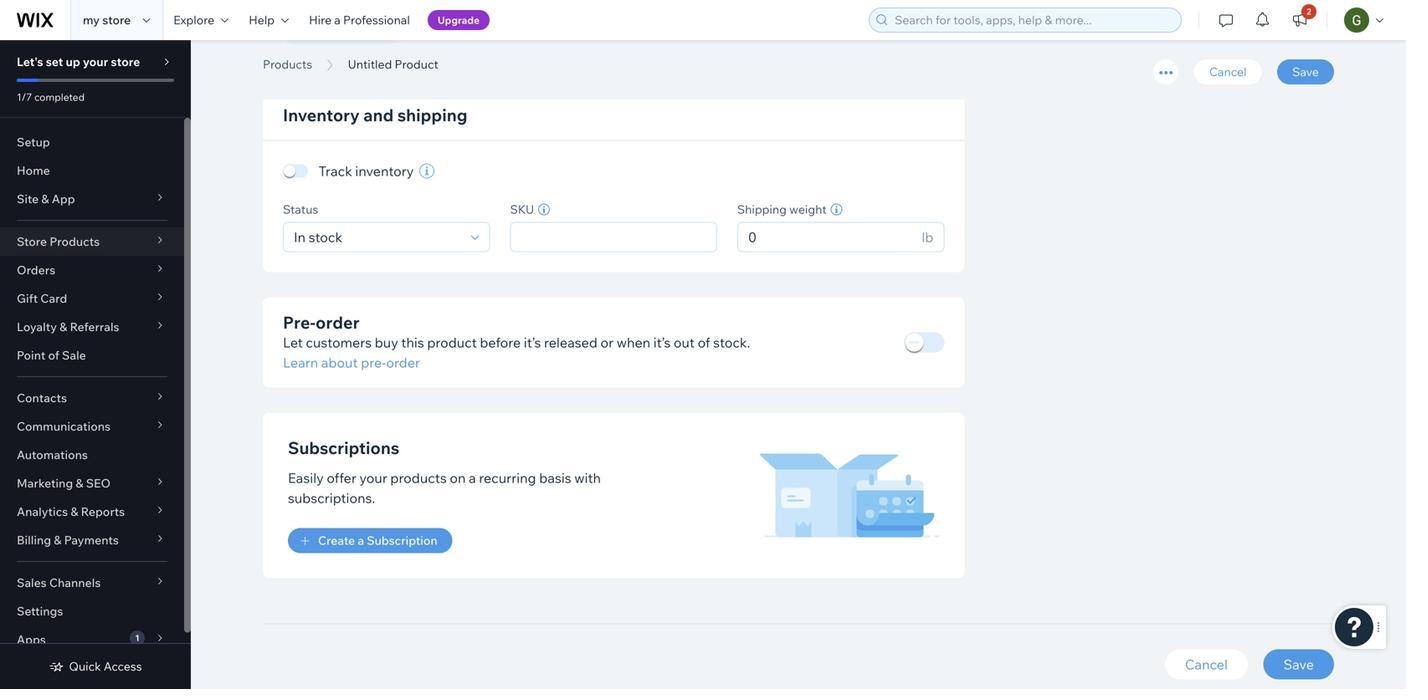 Task type: vqa. For each thing, say whether or not it's contained in the screenshot.
Create a Subscription
yes



Task type: locate. For each thing, give the bounding box(es) containing it.
subscription
[[367, 534, 438, 548]]

store
[[17, 234, 47, 249]]

sku
[[510, 202, 534, 217]]

quick access
[[69, 660, 142, 674]]

1 vertical spatial order
[[386, 355, 420, 371]]

products up orders dropdown button
[[50, 234, 100, 249]]

& right loyalty
[[60, 320, 67, 334]]

hire a professional link
[[299, 0, 420, 40]]

1 horizontal spatial order
[[386, 355, 420, 371]]

of inside pre-order let customers buy this product before it's released or when it's out of stock. learn about pre-order
[[698, 334, 710, 351]]

settings
[[17, 604, 63, 619]]

1 horizontal spatial a
[[358, 534, 364, 548]]

0 vertical spatial products
[[263, 57, 312, 72]]

2 vertical spatial a
[[358, 534, 364, 548]]

0 horizontal spatial it's
[[524, 334, 541, 351]]

Search for tools, apps, help & more... field
[[890, 8, 1176, 32]]

a right create
[[358, 534, 364, 548]]

1 vertical spatial your
[[360, 470, 387, 487]]

it's left out on the left
[[653, 334, 671, 351]]

product down upgrade
[[387, 36, 503, 74]]

subscriptions
[[288, 438, 399, 459]]

status
[[283, 202, 318, 217]]

card
[[40, 291, 67, 306]]

& inside billing & payments dropdown button
[[54, 533, 62, 548]]

0 vertical spatial a
[[334, 13, 341, 27]]

None field
[[289, 223, 466, 252], [516, 223, 711, 252], [289, 223, 466, 252], [516, 223, 711, 252]]

and
[[364, 105, 394, 126]]

communications button
[[0, 413, 184, 441]]

& inside marketing & seo popup button
[[76, 476, 83, 491]]

a right hire
[[334, 13, 341, 27]]

professional
[[343, 13, 410, 27]]

2
[[1307, 6, 1311, 17]]

& inside the loyalty & referrals dropdown button
[[60, 320, 67, 334]]

access
[[104, 660, 142, 674]]

of right out on the left
[[698, 334, 710, 351]]

save button
[[1277, 59, 1334, 85], [1264, 650, 1334, 680]]

a inside button
[[358, 534, 364, 548]]

my
[[83, 13, 100, 27]]

settings link
[[0, 598, 184, 626]]

a
[[334, 13, 341, 27], [469, 470, 476, 487], [358, 534, 364, 548]]

a right "on"
[[469, 470, 476, 487]]

your inside sidebar element
[[83, 54, 108, 69]]

store down my store at the left top of the page
[[111, 54, 140, 69]]

& inside analytics & reports popup button
[[71, 505, 78, 519]]

1 vertical spatial cancel
[[1185, 657, 1228, 673]]

0 vertical spatial save button
[[1277, 59, 1334, 85]]

released
[[544, 334, 598, 351]]

stock.
[[713, 334, 750, 351]]

sidebar element
[[0, 40, 191, 690]]

billing & payments
[[17, 533, 119, 548]]

sales
[[17, 576, 47, 591]]

create
[[318, 534, 355, 548]]

payments
[[64, 533, 119, 548]]

buy
[[375, 334, 398, 351]]

0 vertical spatial cancel button
[[1194, 59, 1262, 85]]

customers
[[306, 334, 372, 351]]

weight
[[789, 202, 827, 217]]

0 horizontal spatial your
[[83, 54, 108, 69]]

cancel
[[1209, 64, 1247, 79], [1185, 657, 1228, 673]]

it's
[[524, 334, 541, 351], [653, 334, 671, 351]]

create a subscription
[[318, 534, 438, 548]]

0 vertical spatial your
[[83, 54, 108, 69]]

1 it's from the left
[[524, 334, 541, 351]]

point of sale
[[17, 348, 86, 363]]

0 horizontal spatial a
[[334, 13, 341, 27]]

loyalty & referrals
[[17, 320, 119, 334]]

1 vertical spatial a
[[469, 470, 476, 487]]

& left reports
[[71, 505, 78, 519]]

& for site
[[41, 192, 49, 206]]

1 vertical spatial products
[[50, 234, 100, 249]]

about
[[321, 355, 358, 371]]

store right my
[[102, 13, 131, 27]]

products down help button at the top left of page
[[263, 57, 312, 72]]

& inside the site & app dropdown button
[[41, 192, 49, 206]]

1 horizontal spatial your
[[360, 470, 387, 487]]

& for loyalty
[[60, 320, 67, 334]]

sale
[[62, 348, 86, 363]]

order down this
[[386, 355, 420, 371]]

0 vertical spatial store
[[102, 13, 131, 27]]

of inside sidebar element
[[48, 348, 59, 363]]

& right billing
[[54, 533, 62, 548]]

order up customers
[[316, 312, 360, 333]]

billing
[[17, 533, 51, 548]]

&
[[41, 192, 49, 206], [60, 320, 67, 334], [76, 476, 83, 491], [71, 505, 78, 519], [54, 533, 62, 548]]

your right "up"
[[83, 54, 108, 69]]

product
[[427, 334, 477, 351]]

& left seo
[[76, 476, 83, 491]]

untitled
[[263, 36, 380, 74], [348, 57, 392, 72]]

0 horizontal spatial order
[[316, 312, 360, 333]]

2 horizontal spatial a
[[469, 470, 476, 487]]

home link
[[0, 157, 184, 185]]

product up shipping
[[395, 57, 438, 72]]

with
[[574, 470, 601, 487]]

& right site
[[41, 192, 49, 206]]

analytics & reports button
[[0, 498, 184, 527]]

my store
[[83, 13, 131, 27]]

& for billing
[[54, 533, 62, 548]]

analytics & reports
[[17, 505, 125, 519]]

shipping
[[397, 105, 467, 126]]

channels
[[49, 576, 101, 591]]

store
[[102, 13, 131, 27], [111, 54, 140, 69]]

automations link
[[0, 441, 184, 470]]

upgrade button
[[428, 10, 490, 30]]

1 horizontal spatial products
[[263, 57, 312, 72]]

1 horizontal spatial of
[[698, 334, 710, 351]]

save
[[1292, 64, 1319, 79], [1284, 657, 1314, 673]]

upgrade
[[438, 14, 480, 26]]

pre-
[[361, 355, 386, 371]]

seo
[[86, 476, 111, 491]]

contacts button
[[0, 384, 184, 413]]

2 it's from the left
[[653, 334, 671, 351]]

setup
[[17, 135, 50, 149]]

products link
[[254, 56, 321, 73]]

your right "offer"
[[360, 470, 387, 487]]

1 vertical spatial store
[[111, 54, 140, 69]]

1 horizontal spatial it's
[[653, 334, 671, 351]]

your
[[83, 54, 108, 69], [360, 470, 387, 487]]

0 horizontal spatial products
[[50, 234, 100, 249]]

loyalty
[[17, 320, 57, 334]]

it's right before in the left of the page
[[524, 334, 541, 351]]

of left the sale
[[48, 348, 59, 363]]

easily offer your products on a recurring basis with subscriptions.
[[288, 470, 601, 507]]

0 horizontal spatial of
[[48, 348, 59, 363]]

easily
[[288, 470, 324, 487]]



Task type: describe. For each thing, give the bounding box(es) containing it.
sales channels button
[[0, 569, 184, 598]]

this
[[401, 334, 424, 351]]

0 vertical spatial order
[[316, 312, 360, 333]]

up
[[66, 54, 80, 69]]

inventory
[[355, 163, 414, 180]]

track
[[319, 163, 352, 180]]

1 vertical spatial save
[[1284, 657, 1314, 673]]

communications
[[17, 419, 111, 434]]

marketing & seo
[[17, 476, 111, 491]]

basis
[[539, 470, 571, 487]]

orders button
[[0, 256, 184, 285]]

app
[[52, 192, 75, 206]]

recurring
[[479, 470, 536, 487]]

completed
[[34, 91, 85, 103]]

or
[[601, 334, 614, 351]]

a for subscription
[[358, 534, 364, 548]]

on
[[450, 470, 466, 487]]

0 vertical spatial save
[[1292, 64, 1319, 79]]

0.0 number field
[[743, 223, 917, 252]]

site
[[17, 192, 39, 206]]

help
[[249, 13, 275, 27]]

a for professional
[[334, 13, 341, 27]]

1
[[135, 633, 139, 644]]

let
[[283, 334, 303, 351]]

your inside easily offer your products on a recurring basis with subscriptions.
[[360, 470, 387, 487]]

gift card
[[17, 291, 67, 306]]

apps
[[17, 633, 46, 647]]

hire
[[309, 13, 332, 27]]

inventory
[[283, 105, 360, 126]]

out
[[674, 334, 695, 351]]

orders
[[17, 263, 55, 277]]

learn about pre-order link
[[283, 353, 420, 373]]

gift
[[17, 291, 38, 306]]

a inside easily offer your products on a recurring basis with subscriptions.
[[469, 470, 476, 487]]

untitled down hire
[[263, 36, 380, 74]]

inventory and shipping
[[283, 105, 467, 126]]

1/7 completed
[[17, 91, 85, 103]]

offer
[[327, 470, 357, 487]]

create a subscription button
[[288, 529, 453, 554]]

quick access button
[[49, 660, 142, 675]]

gift card button
[[0, 285, 184, 313]]

let's
[[17, 54, 43, 69]]

track inventory
[[319, 163, 414, 180]]

reports
[[81, 505, 125, 519]]

automations
[[17, 448, 88, 462]]

pre-order let customers buy this product before it's released or when it's out of stock. learn about pre-order
[[283, 312, 750, 371]]

1/7
[[17, 91, 32, 103]]

marketing
[[17, 476, 73, 491]]

lb
[[922, 229, 934, 246]]

& for analytics
[[71, 505, 78, 519]]

first time_stores_subsciptions and reccuring orders_calender and box copy image
[[759, 454, 939, 538]]

untitled down professional
[[348, 57, 392, 72]]

& for marketing
[[76, 476, 83, 491]]

1 vertical spatial cancel button
[[1165, 650, 1248, 680]]

products inside the untitled product form
[[263, 57, 312, 72]]

pre-
[[283, 312, 316, 333]]

loyalty & referrals button
[[0, 313, 184, 342]]

subscriptions.
[[288, 490, 375, 507]]

sales channels
[[17, 576, 101, 591]]

point
[[17, 348, 45, 363]]

store products
[[17, 234, 100, 249]]

store inside sidebar element
[[111, 54, 140, 69]]

1 vertical spatial save button
[[1264, 650, 1334, 680]]

shipping
[[737, 202, 787, 217]]

learn
[[283, 355, 318, 371]]

referrals
[[70, 320, 119, 334]]

shipping weight
[[737, 202, 827, 217]]

contacts
[[17, 391, 67, 406]]

untitled product form
[[191, 0, 1406, 690]]

setup link
[[0, 128, 184, 157]]

hire a professional
[[309, 13, 410, 27]]

set
[[46, 54, 63, 69]]

site & app button
[[0, 185, 184, 213]]

let's set up your store
[[17, 54, 140, 69]]

store products button
[[0, 228, 184, 256]]

explore
[[173, 13, 214, 27]]

analytics
[[17, 505, 68, 519]]

when
[[617, 334, 650, 351]]

help button
[[239, 0, 299, 40]]

products inside dropdown button
[[50, 234, 100, 249]]

quick
[[69, 660, 101, 674]]

before
[[480, 334, 521, 351]]

products
[[390, 470, 447, 487]]

home
[[17, 163, 50, 178]]

billing & payments button
[[0, 527, 184, 555]]

0 vertical spatial cancel
[[1209, 64, 1247, 79]]



